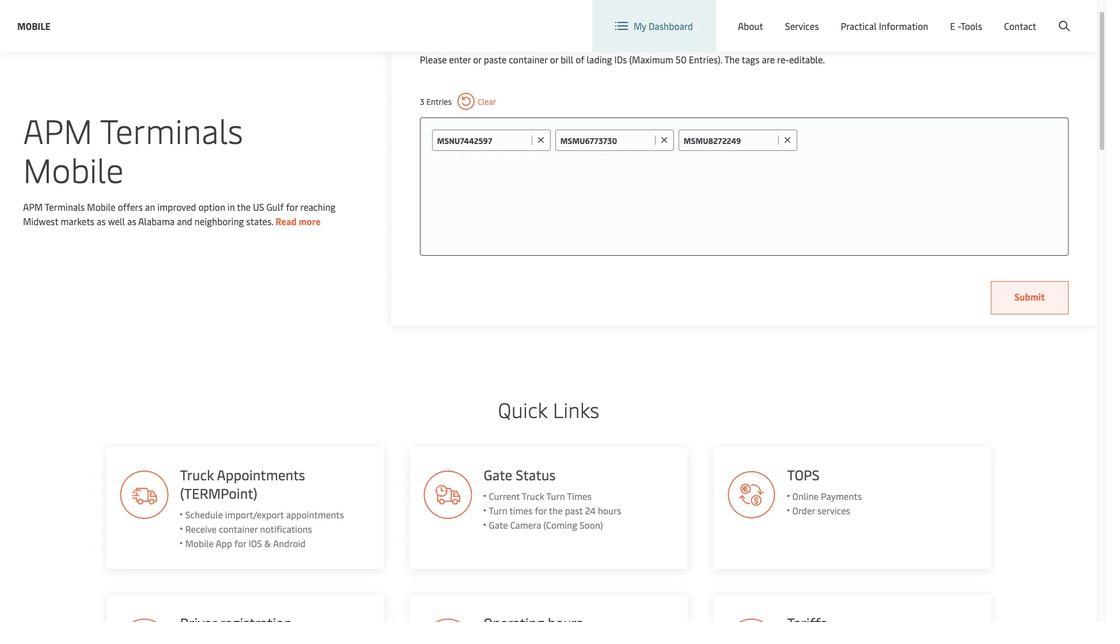 Task type: describe. For each thing, give the bounding box(es) containing it.
services button
[[785, 0, 819, 52]]

submit
[[1015, 291, 1046, 303]]

1 or from the left
[[473, 54, 482, 66]]

tools
[[961, 20, 983, 32]]

editable.
[[790, 54, 825, 66]]

paste
[[484, 54, 507, 66]]

re-
[[778, 54, 790, 66]]

android
[[273, 538, 306, 550]]

read more link
[[276, 216, 321, 228]]

status
[[516, 466, 556, 484]]

improved
[[157, 201, 196, 214]]

0 horizontal spatial turn
[[489, 505, 508, 517]]

mobile inside apm terminals mobile
[[23, 146, 124, 192]]

contact button
[[1005, 0, 1037, 52]]

mobile inside schedule import/export appointments receive container notifications mobile app for ios & android
[[185, 538, 214, 550]]

for inside schedule import/export appointments receive container notifications mobile app for ios & android
[[234, 538, 246, 550]]

about button
[[738, 0, 764, 52]]

times
[[510, 505, 533, 517]]

notifications
[[260, 523, 312, 536]]

an
[[145, 201, 155, 214]]

alabama
[[138, 216, 175, 228]]

import/export
[[225, 509, 284, 521]]

mobile link
[[17, 19, 51, 33]]

online
[[793, 490, 819, 503]]

information
[[879, 20, 929, 32]]

lading
[[587, 54, 612, 66]]

gate inside current truck turn times turn times for the past 24 hours gate camera (coming soon)
[[489, 519, 508, 532]]

us
[[253, 201, 264, 214]]

clear
[[478, 96, 496, 107]]

tags
[[742, 54, 760, 66]]

mobile secondary image
[[77, 191, 279, 364]]

schedule import/export appointments receive container notifications mobile app for ios & android
[[185, 509, 344, 550]]

global menu
[[876, 11, 928, 23]]

for inside apm terminals mobile offers an improved option in the us gulf for reaching midwest markets as well as alabama and neighboring states.
[[286, 201, 298, 214]]

payments
[[821, 490, 862, 503]]

appointments
[[286, 509, 344, 521]]

apm terminals mobile offers an improved option in the us gulf for reaching midwest markets as well as alabama and neighboring states.
[[23, 201, 336, 228]]

e -tools
[[951, 20, 983, 32]]

login / create account
[[983, 11, 1076, 23]]

online payments order services
[[793, 490, 862, 517]]

neighboring
[[195, 216, 244, 228]]

quick links
[[498, 396, 600, 424]]

the
[[725, 54, 740, 66]]

enter
[[449, 54, 471, 66]]

(termpoint)
[[180, 484, 258, 503]]

my dashboard
[[634, 20, 693, 32]]

more
[[299, 216, 321, 228]]

3 entries
[[420, 96, 452, 107]]

practical information
[[841, 20, 929, 32]]

appointments
[[217, 466, 305, 484]]

well
[[108, 216, 125, 228]]

contact
[[1005, 20, 1037, 32]]

container for receive
[[219, 523, 258, 536]]

&
[[264, 538, 271, 550]]

tops
[[788, 466, 820, 484]]

operating hours - 112 image
[[424, 619, 472, 622]]

24
[[585, 505, 596, 517]]

e -tools button
[[951, 0, 983, 52]]

app
[[216, 538, 232, 550]]

login
[[983, 11, 1005, 23]]

states.
[[246, 216, 273, 228]]

order
[[793, 505, 816, 517]]

reaching
[[300, 201, 336, 214]]

quick
[[498, 396, 548, 424]]

ios
[[249, 538, 262, 550]]

global menu button
[[850, 0, 940, 34]]

login / create account link
[[962, 0, 1076, 34]]

the inside current truck turn times turn times for the past 24 hours gate camera (coming soon)
[[549, 505, 563, 517]]

terminals for apm terminals mobile
[[100, 107, 243, 152]]

dashboard
[[649, 20, 693, 32]]

option
[[198, 201, 225, 214]]

e
[[951, 20, 956, 32]]

2 or from the left
[[550, 54, 559, 66]]

container for paste
[[509, 54, 548, 66]]

account
[[1042, 11, 1076, 23]]



Task type: vqa. For each thing, say whether or not it's contained in the screenshot.
Barge
no



Task type: locate. For each thing, give the bounding box(es) containing it.
1 vertical spatial container
[[219, 523, 258, 536]]

1 vertical spatial turn
[[489, 505, 508, 517]]

entries).
[[689, 54, 723, 66]]

apmt icon 100 image
[[728, 471, 776, 520]]

turn down current
[[489, 505, 508, 517]]

tariffs - 131 image
[[728, 619, 776, 622]]

mobile inside apm terminals mobile offers an improved option in the us gulf for reaching midwest markets as well as alabama and neighboring states.
[[87, 201, 116, 214]]

menu
[[905, 11, 928, 23]]

1 entered id text field from the left
[[437, 135, 529, 146]]

global
[[876, 11, 902, 23]]

(maximum
[[630, 54, 674, 66]]

for
[[286, 201, 298, 214], [535, 505, 547, 517], [234, 538, 246, 550]]

switch
[[774, 11, 801, 23]]

Entered ID text field
[[437, 135, 529, 146], [561, 135, 652, 146]]

or right enter
[[473, 54, 482, 66]]

0 horizontal spatial truck
[[180, 466, 214, 484]]

1 horizontal spatial terminals
[[100, 107, 243, 152]]

1 horizontal spatial or
[[550, 54, 559, 66]]

0 horizontal spatial the
[[237, 201, 251, 214]]

0 horizontal spatial or
[[473, 54, 482, 66]]

of
[[576, 54, 585, 66]]

1 vertical spatial the
[[549, 505, 563, 517]]

/
[[1007, 11, 1011, 23]]

1 horizontal spatial turn
[[547, 490, 565, 503]]

container up app
[[219, 523, 258, 536]]

turn
[[547, 490, 565, 503], [489, 505, 508, 517]]

truck
[[180, 466, 214, 484], [522, 490, 545, 503]]

container inside schedule import/export appointments receive container notifications mobile app for ios & android
[[219, 523, 258, 536]]

container right the paste
[[509, 54, 548, 66]]

read
[[276, 216, 297, 228]]

camera
[[510, 519, 541, 532]]

truck inside current truck turn times turn times for the past 24 hours gate camera (coming soon)
[[522, 490, 545, 503]]

the up (coming
[[549, 505, 563, 517]]

apm
[[23, 107, 93, 152], [23, 201, 43, 214]]

gate status
[[484, 466, 556, 484]]

receive
[[185, 523, 217, 536]]

the right in
[[237, 201, 251, 214]]

for left ios
[[234, 538, 246, 550]]

soon)
[[580, 519, 603, 532]]

my
[[634, 20, 647, 32]]

ids
[[615, 54, 627, 66]]

as down offers on the left
[[127, 216, 136, 228]]

2 horizontal spatial for
[[535, 505, 547, 517]]

terminals
[[100, 107, 243, 152], [45, 201, 85, 214]]

1 horizontal spatial entered id text field
[[561, 135, 652, 146]]

gate left camera
[[489, 519, 508, 532]]

apm inside apm terminals mobile offers an improved option in the us gulf for reaching midwest markets as well as alabama and neighboring states.
[[23, 201, 43, 214]]

are
[[762, 54, 775, 66]]

turn up past
[[547, 490, 565, 503]]

1 as from the left
[[97, 216, 106, 228]]

1 vertical spatial for
[[535, 505, 547, 517]]

1 apm from the top
[[23, 107, 93, 152]]

midwest
[[23, 216, 58, 228]]

the
[[237, 201, 251, 214], [549, 505, 563, 517]]

3
[[420, 96, 425, 107]]

mobile
[[17, 20, 51, 32], [23, 146, 124, 192], [87, 201, 116, 214], [185, 538, 214, 550]]

0 vertical spatial the
[[237, 201, 251, 214]]

0 vertical spatial container
[[509, 54, 548, 66]]

practical information button
[[841, 0, 929, 52]]

0 vertical spatial apm
[[23, 107, 93, 152]]

terminals inside apm terminals mobile
[[100, 107, 243, 152]]

or left bill
[[550, 54, 559, 66]]

or
[[473, 54, 482, 66], [550, 54, 559, 66]]

entries
[[427, 96, 452, 107]]

create
[[1013, 11, 1040, 23]]

0 horizontal spatial container
[[219, 523, 258, 536]]

truck inside truck appointments (termpoint)
[[180, 466, 214, 484]]

0 vertical spatial turn
[[547, 490, 565, 503]]

location
[[803, 11, 839, 23]]

0 vertical spatial terminals
[[100, 107, 243, 152]]

my dashboard button
[[615, 0, 693, 52]]

(coming
[[544, 519, 578, 532]]

2 apm from the top
[[23, 201, 43, 214]]

hours
[[598, 505, 622, 517]]

orange club loyalty program - 56 image
[[120, 471, 169, 520]]

links
[[553, 396, 600, 424]]

1 vertical spatial apm
[[23, 201, 43, 214]]

1 vertical spatial terminals
[[45, 201, 85, 214]]

gate
[[484, 466, 513, 484], [489, 519, 508, 532]]

container
[[509, 54, 548, 66], [219, 523, 258, 536]]

as
[[97, 216, 106, 228], [127, 216, 136, 228]]

in
[[228, 201, 235, 214]]

switch location
[[774, 11, 839, 23]]

gate up current
[[484, 466, 513, 484]]

1 horizontal spatial as
[[127, 216, 136, 228]]

for right times at bottom left
[[535, 505, 547, 517]]

for up read
[[286, 201, 298, 214]]

2 as from the left
[[127, 216, 136, 228]]

current truck turn times turn times for the past 24 hours gate camera (coming soon)
[[489, 490, 622, 532]]

apm for apm terminals mobile
[[23, 107, 93, 152]]

apm terminals mobile
[[23, 107, 243, 192]]

1 horizontal spatial truck
[[522, 490, 545, 503]]

0 horizontal spatial for
[[234, 538, 246, 550]]

as left well
[[97, 216, 106, 228]]

switch location button
[[755, 11, 839, 23]]

1 horizontal spatial container
[[509, 54, 548, 66]]

0 horizontal spatial terminals
[[45, 201, 85, 214]]

markets
[[61, 216, 95, 228]]

gulf
[[267, 201, 284, 214]]

past
[[565, 505, 583, 517]]

truck up times at bottom left
[[522, 490, 545, 503]]

1 vertical spatial gate
[[489, 519, 508, 532]]

0 horizontal spatial as
[[97, 216, 106, 228]]

0 vertical spatial truck
[[180, 466, 214, 484]]

apm for apm terminals mobile offers an improved option in the us gulf for reaching midwest markets as well as alabama and neighboring states.
[[23, 201, 43, 214]]

the inside apm terminals mobile offers an improved option in the us gulf for reaching midwest markets as well as alabama and neighboring states.
[[237, 201, 251, 214]]

Entered ID text field
[[684, 135, 776, 146]]

0 horizontal spatial entered id text field
[[437, 135, 529, 146]]

0 vertical spatial gate
[[484, 466, 513, 484]]

0 vertical spatial for
[[286, 201, 298, 214]]

practical
[[841, 20, 877, 32]]

services
[[785, 20, 819, 32]]

1 vertical spatial truck
[[522, 490, 545, 503]]

-
[[958, 20, 961, 32]]

for inside current truck turn times turn times for the past 24 hours gate camera (coming soon)
[[535, 505, 547, 517]]

driver registration - 82 image
[[120, 619, 169, 622]]

bill
[[561, 54, 574, 66]]

terminals for apm terminals mobile offers an improved option in the us gulf for reaching midwest markets as well as alabama and neighboring states.
[[45, 201, 85, 214]]

schedule
[[185, 509, 223, 521]]

2 entered id text field from the left
[[561, 135, 652, 146]]

and
[[177, 216, 192, 228]]

times
[[567, 490, 592, 503]]

clear button
[[458, 93, 496, 110]]

please enter or paste container or bill of lading ids (maximum 50 entries). the tags are re-editable.
[[420, 54, 825, 66]]

terminals inside apm terminals mobile offers an improved option in the us gulf for reaching midwest markets as well as alabama and neighboring states.
[[45, 201, 85, 214]]

1 horizontal spatial for
[[286, 201, 298, 214]]

offers
[[118, 201, 143, 214]]

current
[[489, 490, 520, 503]]

1 horizontal spatial the
[[549, 505, 563, 517]]

2 vertical spatial for
[[234, 538, 246, 550]]

read more
[[276, 216, 321, 228]]

submit button
[[991, 282, 1069, 315]]

manager truck appointments - 53 image
[[424, 471, 472, 520]]

please
[[420, 54, 447, 66]]

apm inside apm terminals mobile
[[23, 107, 93, 152]]

50
[[676, 54, 687, 66]]

truck up the schedule
[[180, 466, 214, 484]]

services
[[818, 505, 851, 517]]



